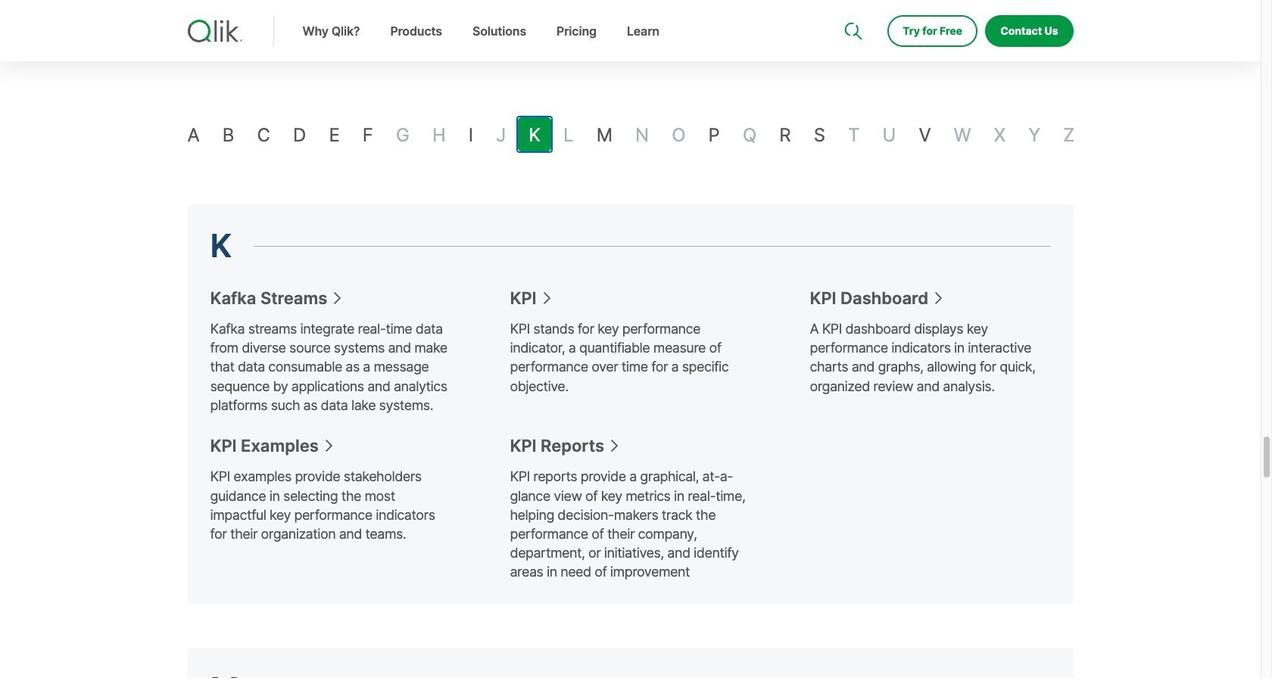 Task type: describe. For each thing, give the bounding box(es) containing it.
company image
[[934, 0, 946, 12]]

support image
[[847, 0, 859, 12]]

qlik image
[[188, 20, 242, 42]]



Task type: vqa. For each thing, say whether or not it's contained in the screenshot.
Associative difference Dashboard - Qlik Image
no



